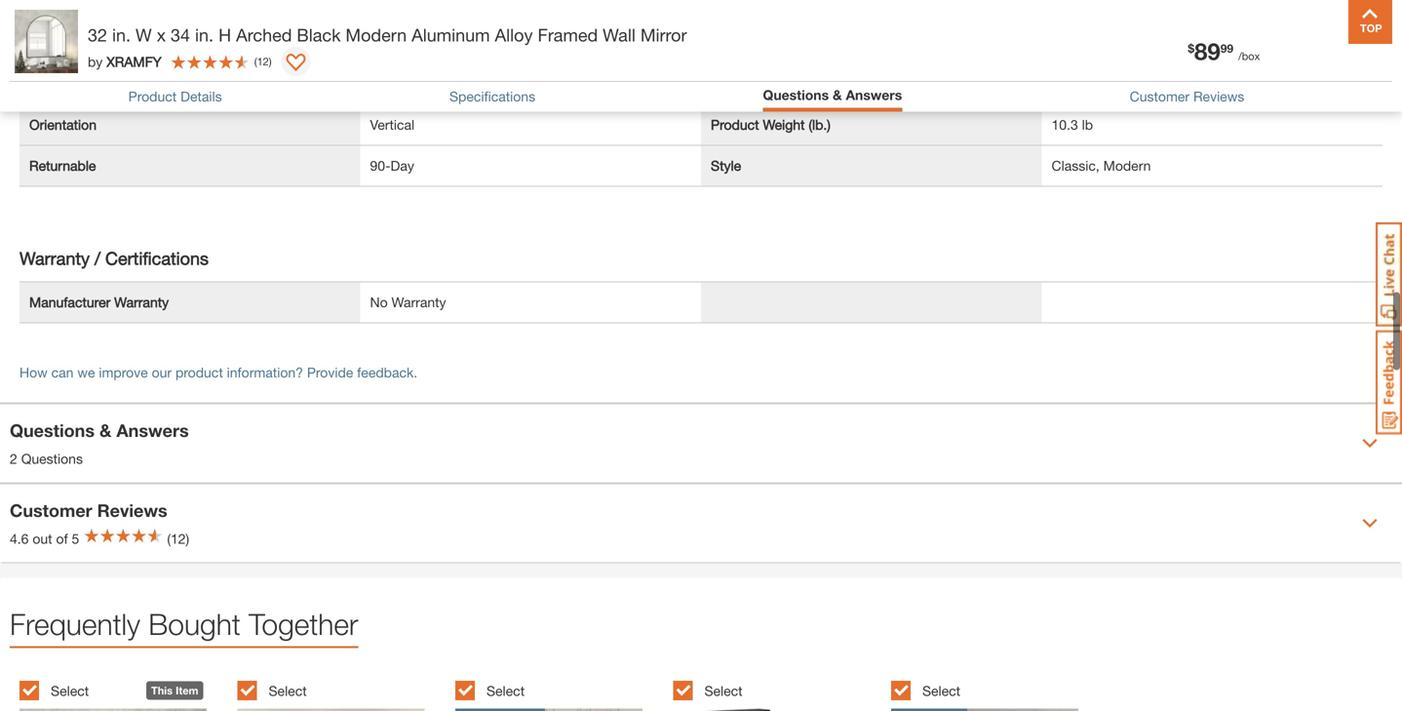 Task type: describe. For each thing, give the bounding box(es) containing it.
provide
[[307, 364, 353, 380]]

product
[[176, 364, 223, 380]]

how
[[20, 364, 48, 380]]

live chat image
[[1376, 222, 1403, 327]]

out
[[33, 531, 52, 547]]

x
[[157, 24, 166, 45]]

(
[[254, 55, 257, 68]]

mirror type
[[711, 76, 780, 92]]

0 vertical spatial reviews
[[1194, 88, 1245, 105]]

details
[[181, 88, 222, 105]]

no
[[370, 294, 388, 310]]

certifications
[[105, 248, 209, 269]]

weight
[[763, 117, 805, 133]]

caret image
[[1363, 515, 1378, 531]]

0 horizontal spatial warranty
[[20, 248, 90, 269]]

4.6
[[10, 531, 29, 547]]

item
[[176, 684, 198, 697]]

this item
[[151, 684, 198, 697]]

3 select from the left
[[487, 683, 525, 699]]

specifications
[[450, 88, 536, 105]]

/box
[[1239, 50, 1261, 62]]

classic, modern
[[1052, 157, 1151, 174]]

our
[[152, 364, 172, 380]]

1 vertical spatial customer reviews
[[10, 500, 167, 521]]

w
[[136, 24, 152, 45]]

frame for frame type
[[29, 76, 68, 92]]

(lb.)
[[809, 117, 831, 133]]

manufacturer
[[29, 294, 110, 310]]

information?
[[227, 364, 303, 380]]

2
[[10, 451, 17, 467]]

warranty / certifications
[[20, 248, 209, 269]]

( 12 )
[[254, 55, 272, 68]]

frame material
[[29, 35, 121, 51]]

product image image
[[15, 10, 78, 73]]

0 horizontal spatial framed
[[370, 76, 417, 92]]

10.3
[[1052, 117, 1079, 133]]

alloy
[[495, 24, 533, 45]]

1 horizontal spatial customer reviews
[[1130, 88, 1245, 105]]

questions for questions & answers 2 questions
[[10, 420, 95, 441]]

type for mirror type
[[751, 76, 780, 92]]

answers for questions & answers
[[846, 87, 903, 103]]

(12)
[[167, 531, 189, 547]]

by xramfy
[[88, 53, 162, 70]]

can
[[51, 364, 74, 380]]

/
[[95, 248, 100, 269]]

black
[[297, 24, 341, 45]]

1 in. from the left
[[112, 24, 131, 45]]

caret image
[[1363, 436, 1378, 451]]

classic,
[[1052, 157, 1100, 174]]

frequently bought together
[[10, 607, 358, 641]]

0 vertical spatial customer
[[1130, 88, 1190, 105]]

answers for questions & answers 2 questions
[[116, 420, 189, 441]]

vanity
[[1052, 76, 1089, 92]]

34
[[171, 24, 190, 45]]

feedback.
[[357, 364, 418, 380]]

product details
[[128, 88, 222, 105]]

10.3 lb
[[1052, 117, 1094, 133]]

metal
[[370, 35, 404, 51]]

2 vertical spatial questions
[[21, 451, 83, 467]]

together
[[249, 607, 358, 641]]

we
[[77, 364, 95, 380]]

warranty for no warranty
[[392, 294, 446, 310]]

4.6 out of 5
[[10, 531, 79, 547]]

32 in. w x 34 in. h arched black modern aluminum alloy framed wall mirror
[[88, 24, 687, 45]]

4 select from the left
[[705, 683, 743, 699]]



Task type: locate. For each thing, give the bounding box(es) containing it.
1 horizontal spatial type
[[751, 76, 780, 92]]

reviews up (12) on the left of page
[[97, 500, 167, 521]]

by
[[88, 53, 103, 70]]

type for frame type
[[72, 76, 100, 92]]

modern
[[346, 24, 407, 45], [1104, 157, 1151, 174]]

$
[[1188, 42, 1195, 55]]

1 horizontal spatial modern
[[1104, 157, 1151, 174]]

customer down $
[[1130, 88, 1190, 105]]

1 horizontal spatial &
[[833, 87, 842, 103]]

frame type
[[29, 76, 100, 92]]

vanity mirror
[[1052, 76, 1129, 92]]

frame
[[29, 35, 68, 51], [29, 76, 68, 92]]

90-day
[[370, 157, 414, 174]]

mirror right 'vanity'
[[1093, 76, 1129, 92]]

this
[[151, 684, 173, 697]]

1 vertical spatial modern
[[1104, 157, 1151, 174]]

bought
[[149, 607, 241, 641]]

warranty down the certifications at the top of the page
[[114, 294, 169, 310]]

questions & answers 2 questions
[[10, 420, 189, 467]]

2 type from the left
[[751, 76, 780, 92]]

0 horizontal spatial type
[[72, 76, 100, 92]]

of
[[56, 531, 68, 547]]

orientation
[[29, 117, 97, 133]]

frequently
[[10, 607, 140, 641]]

lb
[[1082, 117, 1094, 133]]

1 vertical spatial reviews
[[97, 500, 167, 521]]

customer up the 4.6 out of 5
[[10, 500, 92, 521]]

warranty right no
[[392, 294, 446, 310]]

answers
[[846, 87, 903, 103], [116, 420, 189, 441]]

1 vertical spatial questions
[[10, 420, 95, 441]]

frame down product image
[[29, 76, 68, 92]]

top button
[[1349, 0, 1393, 44]]

no warranty
[[370, 294, 446, 310]]

1 vertical spatial frame
[[29, 76, 68, 92]]

type
[[72, 76, 100, 92], [751, 76, 780, 92]]

wall
[[603, 24, 636, 45]]

1 frame from the top
[[29, 35, 68, 51]]

in.
[[112, 24, 131, 45], [195, 24, 214, 45]]

arched
[[236, 24, 292, 45]]

questions
[[763, 87, 829, 103], [10, 420, 95, 441], [21, 451, 83, 467]]

customer reviews
[[1130, 88, 1245, 105], [10, 500, 167, 521]]

frame for frame material
[[29, 35, 68, 51]]

how can we improve our product information? provide feedback. link
[[20, 364, 418, 380]]

1 horizontal spatial framed
[[538, 24, 598, 45]]

mirror
[[641, 24, 687, 45], [711, 76, 747, 92], [1093, 76, 1129, 92]]

& for questions & answers
[[833, 87, 842, 103]]

1 select from the left
[[51, 683, 89, 699]]

1 vertical spatial framed
[[370, 76, 417, 92]]

1 horizontal spatial warranty
[[114, 294, 169, 310]]

h
[[219, 24, 231, 45]]

reviews down $ 89 99 /box
[[1194, 88, 1245, 105]]

90-
[[370, 157, 391, 174]]

89
[[1195, 37, 1221, 65]]

reviews
[[1194, 88, 1245, 105], [97, 500, 167, 521]]

product down 'xramfy'
[[128, 88, 177, 105]]

1 horizontal spatial customer
[[1130, 88, 1190, 105]]

0 vertical spatial &
[[833, 87, 842, 103]]

framed
[[538, 24, 598, 45], [370, 76, 417, 92]]

specifications button
[[450, 88, 536, 105], [450, 88, 536, 105]]

improve
[[99, 364, 148, 380]]

mirror up product weight (lb.)
[[711, 76, 747, 92]]

display image
[[286, 54, 306, 73]]

& down the improve in the left bottom of the page
[[99, 420, 112, 441]]

12
[[257, 55, 269, 68]]

5
[[72, 531, 79, 547]]

manufacturer warranty
[[29, 294, 169, 310]]

day
[[391, 157, 414, 174]]

0 horizontal spatial in.
[[112, 24, 131, 45]]

feedback link image
[[1376, 330, 1403, 435]]

0 vertical spatial frame
[[29, 35, 68, 51]]

0 horizontal spatial reviews
[[97, 500, 167, 521]]

product
[[128, 88, 177, 105], [711, 117, 759, 133]]

0 vertical spatial questions
[[763, 87, 829, 103]]

$ 89 99 /box
[[1188, 37, 1261, 65]]

0 horizontal spatial product
[[128, 88, 177, 105]]

style
[[711, 157, 741, 174]]

customer
[[1130, 88, 1190, 105], [10, 500, 92, 521]]

customer reviews button
[[1130, 88, 1245, 105], [1130, 88, 1245, 105]]

select
[[51, 683, 89, 699], [269, 683, 307, 699], [487, 683, 525, 699], [705, 683, 743, 699], [923, 683, 961, 699]]

type up product weight (lb.)
[[751, 76, 780, 92]]

5 select from the left
[[923, 683, 961, 699]]

& inside 'questions & answers 2 questions'
[[99, 420, 112, 441]]

2 horizontal spatial mirror
[[1093, 76, 1129, 92]]

xramfy
[[107, 53, 162, 70]]

0 vertical spatial customer reviews
[[1130, 88, 1245, 105]]

in. left "h"
[[195, 24, 214, 45]]

1 horizontal spatial product
[[711, 117, 759, 133]]

warranty
[[20, 248, 90, 269], [114, 294, 169, 310], [392, 294, 446, 310]]

0 vertical spatial modern
[[346, 24, 407, 45]]

0 vertical spatial product
[[128, 88, 177, 105]]

questions up 2 at the bottom
[[10, 420, 95, 441]]

warranty for manufacturer warranty
[[114, 294, 169, 310]]

1 horizontal spatial mirror
[[711, 76, 747, 92]]

questions & answers button
[[763, 87, 903, 107], [763, 87, 903, 103]]

material
[[72, 35, 121, 51]]

0 vertical spatial answers
[[846, 87, 903, 103]]

&
[[833, 87, 842, 103], [99, 420, 112, 441]]

1 type from the left
[[72, 76, 100, 92]]

modern right "black"
[[346, 24, 407, 45]]

frame up frame type
[[29, 35, 68, 51]]

warranty left "/" in the left of the page
[[20, 248, 90, 269]]

vertical
[[370, 117, 415, 133]]

product for product weight (lb.)
[[711, 117, 759, 133]]

0 vertical spatial framed
[[538, 24, 598, 45]]

aluminum
[[412, 24, 490, 45]]

framed up vertical
[[370, 76, 417, 92]]

& right the mirror type
[[833, 87, 842, 103]]

questions up weight
[[763, 87, 829, 103]]

1 vertical spatial customer
[[10, 500, 92, 521]]

0 horizontal spatial &
[[99, 420, 112, 441]]

product details button
[[128, 88, 222, 105], [128, 88, 222, 105]]

customer reviews up 5
[[10, 500, 167, 521]]

32
[[88, 24, 107, 45]]

0 horizontal spatial customer reviews
[[10, 500, 167, 521]]

2 in. from the left
[[195, 24, 214, 45]]

1 vertical spatial &
[[99, 420, 112, 441]]

)
[[269, 55, 272, 68]]

product weight (lb.)
[[711, 117, 831, 133]]

modern right classic,
[[1104, 157, 1151, 174]]

1 vertical spatial answers
[[116, 420, 189, 441]]

0 horizontal spatial answers
[[116, 420, 189, 441]]

questions for questions & answers
[[763, 87, 829, 103]]

mirror right wall
[[641, 24, 687, 45]]

returnable
[[29, 157, 96, 174]]

select inside "1 / 5" group
[[51, 683, 89, 699]]

type down by
[[72, 76, 100, 92]]

answers inside 'questions & answers 2 questions'
[[116, 420, 189, 441]]

0 horizontal spatial mirror
[[641, 24, 687, 45]]

0 horizontal spatial modern
[[346, 24, 407, 45]]

1 vertical spatial product
[[711, 117, 759, 133]]

99
[[1221, 42, 1234, 55]]

0 horizontal spatial customer
[[10, 500, 92, 521]]

product for product details
[[128, 88, 177, 105]]

questions right 2 at the bottom
[[21, 451, 83, 467]]

& for questions & answers 2 questions
[[99, 420, 112, 441]]

how can we improve our product information? provide feedback.
[[20, 364, 418, 380]]

product up style
[[711, 117, 759, 133]]

1 horizontal spatial answers
[[846, 87, 903, 103]]

in. left w
[[112, 24, 131, 45]]

customer reviews down $
[[1130, 88, 1245, 105]]

questions & answers
[[763, 87, 903, 103]]

1 horizontal spatial in.
[[195, 24, 214, 45]]

1 / 5 group
[[20, 670, 228, 711]]

2 frame from the top
[[29, 76, 68, 92]]

2 select from the left
[[269, 683, 307, 699]]

2 horizontal spatial warranty
[[392, 294, 446, 310]]

1 horizontal spatial reviews
[[1194, 88, 1245, 105]]

framed left wall
[[538, 24, 598, 45]]



Task type: vqa. For each thing, say whether or not it's contained in the screenshot.


